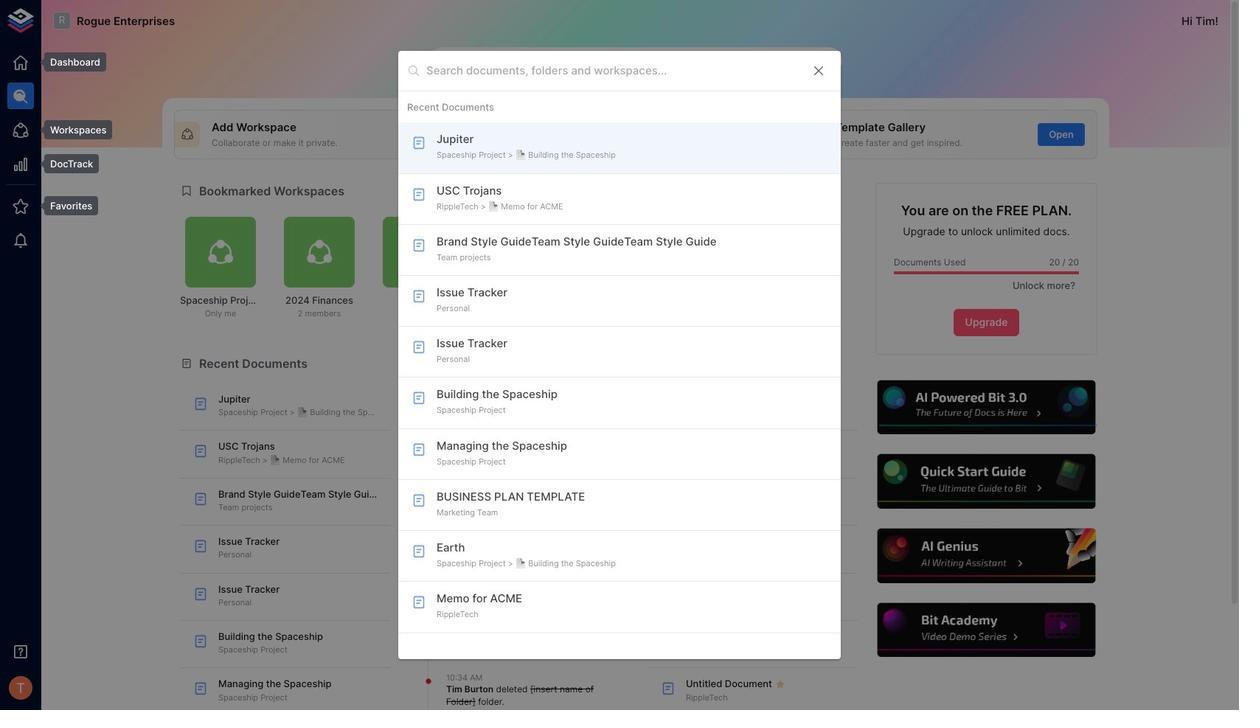 Task type: locate. For each thing, give the bounding box(es) containing it.
1 tooltip from the top
[[34, 52, 106, 72]]

help image
[[876, 378, 1098, 437], [876, 453, 1098, 511], [876, 527, 1098, 586], [876, 602, 1098, 660]]

Search documents, folders and workspaces... text field
[[427, 59, 800, 82]]

tooltip
[[34, 52, 106, 72], [34, 120, 113, 140], [34, 154, 99, 174], [34, 196, 98, 216]]

3 tooltip from the top
[[34, 154, 99, 174]]

3 help image from the top
[[876, 527, 1098, 586]]

1 help image from the top
[[876, 378, 1098, 437]]

2 tooltip from the top
[[34, 120, 113, 140]]

dialog
[[399, 51, 841, 660]]



Task type: describe. For each thing, give the bounding box(es) containing it.
2 help image from the top
[[876, 453, 1098, 511]]

4 help image from the top
[[876, 602, 1098, 660]]

4 tooltip from the top
[[34, 196, 98, 216]]



Task type: vqa. For each thing, say whether or not it's contained in the screenshot.
"Human Resources Periodic Report" image
no



